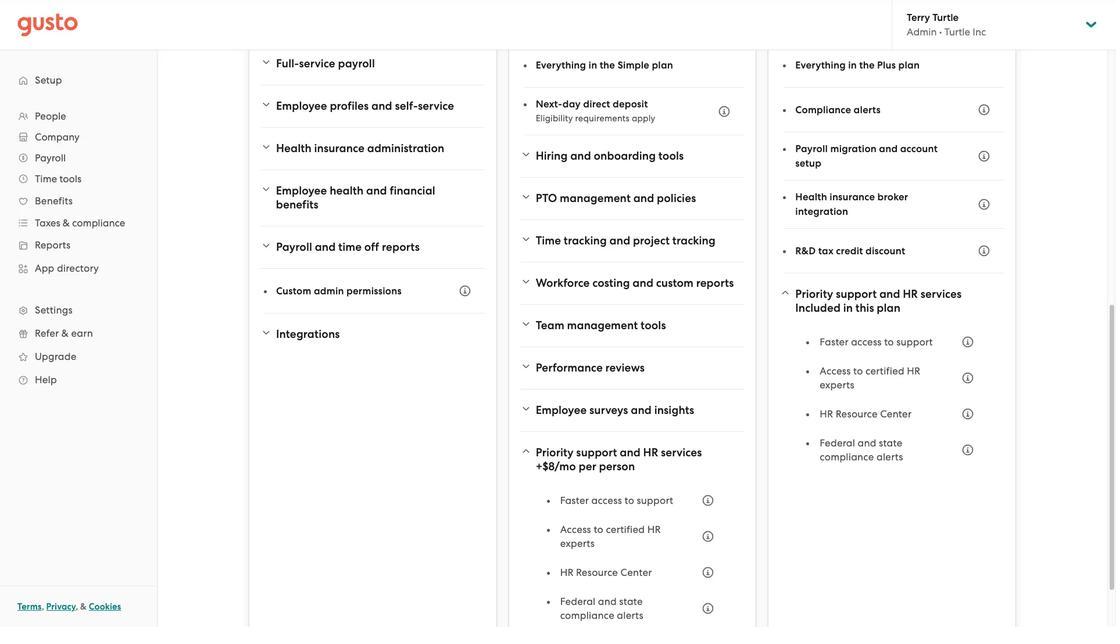 Task type: locate. For each thing, give the bounding box(es) containing it.
credit
[[836, 245, 863, 257]]

0 horizontal spatial federal
[[560, 597, 596, 608]]

list
[[0, 106, 157, 392], [807, 330, 981, 474], [548, 488, 721, 628]]

payroll for payroll and time off reports
[[276, 241, 312, 254]]

self-
[[395, 99, 418, 113]]

and
[[372, 99, 392, 113], [879, 143, 898, 155], [571, 149, 591, 163], [366, 184, 387, 198], [634, 192, 654, 205], [610, 234, 630, 248], [315, 241, 336, 254], [633, 277, 654, 290], [880, 288, 901, 301], [631, 404, 652, 418], [858, 438, 877, 449], [620, 447, 641, 460], [598, 597, 617, 608]]

tools up policies
[[659, 149, 684, 163]]

1 vertical spatial experts
[[560, 538, 595, 550]]

to
[[885, 337, 894, 348], [854, 366, 863, 377], [625, 495, 634, 507], [594, 524, 604, 536]]

1 vertical spatial federal
[[560, 597, 596, 608]]

1 horizontal spatial health
[[796, 191, 827, 204]]

terry
[[907, 12, 930, 24]]

list for priority support and hr services +$8/mo per person
[[548, 488, 721, 628]]

0 vertical spatial faster access to support
[[820, 337, 933, 348]]

0 vertical spatial reports
[[382, 241, 420, 254]]

people
[[35, 110, 66, 122]]

0 vertical spatial priority
[[796, 288, 833, 301]]

integrations button
[[261, 321, 485, 349]]

experts for included
[[820, 380, 855, 391]]

0 horizontal spatial the
[[600, 59, 615, 71]]

0 vertical spatial management
[[560, 192, 631, 205]]

1 vertical spatial access
[[592, 495, 622, 507]]

hiring and onboarding tools button
[[521, 142, 744, 170]]

plan right plus
[[899, 59, 920, 71]]

the left plus
[[860, 59, 875, 71]]

management
[[560, 192, 631, 205], [567, 319, 638, 333]]

federal for included
[[820, 438, 855, 449]]

2 vertical spatial employee
[[536, 404, 587, 418]]

taxes
[[35, 217, 60, 229]]

1 horizontal spatial certified
[[866, 366, 905, 377]]

0 vertical spatial health
[[276, 142, 312, 155]]

and for employee surveys and insights
[[631, 404, 652, 418]]

insurance inside dropdown button
[[314, 142, 365, 155]]

certified for person
[[606, 524, 645, 536]]

faster access to support down person
[[560, 495, 673, 507]]

0 horizontal spatial compliance
[[72, 217, 125, 229]]

1 horizontal spatial compliance
[[560, 611, 615, 622]]

turtle right •
[[945, 26, 971, 38]]

1 horizontal spatial resource
[[836, 409, 878, 420]]

alerts for priority support and hr services included in this plan
[[877, 452, 903, 463]]

hr resource center for person
[[560, 568, 652, 579]]

faster access to support down "this"
[[820, 337, 933, 348]]

0 horizontal spatial certified
[[606, 524, 645, 536]]

reports inside dropdown button
[[382, 241, 420, 254]]

reports right off
[[382, 241, 420, 254]]

tracking up the workforce on the top of page
[[564, 234, 607, 248]]

apply
[[632, 113, 656, 124]]

faster down 'per'
[[560, 495, 589, 507]]

time tools button
[[12, 169, 145, 190]]

access for included
[[820, 366, 851, 377]]

1 vertical spatial management
[[567, 319, 638, 333]]

0 horizontal spatial reports
[[382, 241, 420, 254]]

inc
[[973, 26, 986, 38]]

1 horizontal spatial access
[[820, 366, 851, 377]]

health inside health insurance broker integration
[[796, 191, 827, 204]]

company
[[35, 131, 79, 143]]

team management tools
[[536, 319, 666, 333]]

1 vertical spatial &
[[61, 328, 69, 340]]

full-
[[276, 57, 299, 70]]

management inside dropdown button
[[567, 319, 638, 333]]

management down costing
[[567, 319, 638, 333]]

setup
[[796, 158, 822, 170]]

taxes & compliance button
[[12, 213, 145, 234]]

health for health insurance administration
[[276, 142, 312, 155]]

0 horizontal spatial center
[[621, 568, 652, 579]]

tools down workforce costing and custom reports
[[641, 319, 666, 333]]

employee for employee health and financial benefits
[[276, 184, 327, 198]]

payroll for payroll
[[35, 152, 66, 164]]

access down "this"
[[851, 337, 882, 348]]

0 vertical spatial time
[[35, 173, 57, 185]]

0 vertical spatial federal and state compliance alerts
[[820, 438, 903, 463]]

health insurance administration
[[276, 142, 444, 155]]

in left plus
[[848, 59, 857, 71]]

1 horizontal spatial services
[[921, 288, 962, 301]]

policies
[[657, 192, 696, 205]]

access for this
[[851, 337, 882, 348]]

reports
[[35, 240, 71, 251]]

turtle up •
[[933, 12, 959, 24]]

2 everything from the left
[[796, 59, 846, 71]]

pto management and policies
[[536, 192, 696, 205]]

time tools
[[35, 173, 82, 185]]

2 horizontal spatial payroll
[[796, 143, 828, 155]]

0 vertical spatial insurance
[[314, 142, 365, 155]]

deposit
[[613, 98, 648, 110]]

1 horizontal spatial everything
[[796, 59, 846, 71]]

settings
[[35, 305, 73, 316]]

1 horizontal spatial access to certified hr experts
[[820, 366, 921, 391]]

+$8/mo
[[536, 461, 576, 474]]

& inside dropdown button
[[63, 217, 70, 229]]

1 the from the left
[[600, 59, 615, 71]]

gusto navigation element
[[0, 50, 157, 411]]

and inside 'dropdown button'
[[634, 192, 654, 205]]

employee down 'full-'
[[276, 99, 327, 113]]

priority inside priority support and hr services +$8/mo per person
[[536, 447, 574, 460]]

employee surveys and insights
[[536, 404, 695, 418]]

2 tracking from the left
[[673, 234, 716, 248]]

service left payroll
[[299, 57, 335, 70]]

time
[[338, 241, 362, 254]]

0 vertical spatial hr resource center
[[820, 409, 912, 420]]

hr resource center for this
[[820, 409, 912, 420]]

0 horizontal spatial access
[[560, 524, 591, 536]]

faster for included
[[820, 337, 849, 348]]

1 vertical spatial center
[[621, 568, 652, 579]]

health inside dropdown button
[[276, 142, 312, 155]]

and inside employee health and financial benefits
[[366, 184, 387, 198]]

0 horizontal spatial service
[[299, 57, 335, 70]]

services inside priority support and hr services included in this plan
[[921, 288, 962, 301]]

in inside priority support and hr services included in this plan
[[844, 302, 853, 315]]

cookies button
[[89, 601, 121, 615]]

1 horizontal spatial list
[[548, 488, 721, 628]]

time down pto
[[536, 234, 561, 248]]

0 horizontal spatial access
[[592, 495, 622, 507]]

payroll inside list
[[35, 152, 66, 164]]

tracking
[[564, 234, 607, 248], [673, 234, 716, 248]]

time up benefits
[[35, 173, 57, 185]]

0 horizontal spatial hr resource center
[[560, 568, 652, 579]]

and for employee profiles and self-service
[[372, 99, 392, 113]]

1 vertical spatial alerts
[[877, 452, 903, 463]]

priority for priority support and hr services +$8/mo per person
[[536, 447, 574, 460]]

1 horizontal spatial access
[[851, 337, 882, 348]]

and for pto management and policies
[[634, 192, 654, 205]]

0 horizontal spatial federal and state compliance alerts
[[560, 597, 644, 622]]

1 vertical spatial faster access to support
[[560, 495, 673, 507]]

insurance inside health insurance broker integration
[[830, 191, 875, 204]]

0 horizontal spatial faster
[[560, 495, 589, 507]]

0 vertical spatial federal
[[820, 438, 855, 449]]

1 horizontal spatial ,
[[76, 602, 78, 613]]

0 horizontal spatial ,
[[42, 602, 44, 613]]

next-
[[536, 98, 563, 110]]

faster access to support
[[820, 337, 933, 348], [560, 495, 673, 507]]

1 vertical spatial access to certified hr experts
[[560, 524, 661, 550]]

plan right "this"
[[877, 302, 901, 315]]

health up integration
[[796, 191, 827, 204]]

0 vertical spatial access
[[851, 337, 882, 348]]

1 horizontal spatial insurance
[[830, 191, 875, 204]]

compliance
[[796, 104, 852, 116]]

and for time tracking and project tracking
[[610, 234, 630, 248]]

1 vertical spatial employee
[[276, 184, 327, 198]]

and inside priority support and hr services +$8/mo per person
[[620, 447, 641, 460]]

1 horizontal spatial hr resource center
[[820, 409, 912, 420]]

1 vertical spatial insurance
[[830, 191, 875, 204]]

1 horizontal spatial experts
[[820, 380, 855, 391]]

next-day direct deposit eligibility requirements apply
[[536, 98, 656, 124]]

state
[[879, 438, 903, 449], [619, 597, 643, 608]]

0 vertical spatial service
[[299, 57, 335, 70]]

federal for +$8/mo
[[560, 597, 596, 608]]

certified for this
[[866, 366, 905, 377]]

0 horizontal spatial tracking
[[564, 234, 607, 248]]

discount
[[866, 245, 906, 257]]

1 vertical spatial access
[[560, 524, 591, 536]]

app
[[35, 263, 54, 274]]

time for time tracking and project tracking
[[536, 234, 561, 248]]

0 vertical spatial center
[[880, 409, 912, 420]]

plan right simple
[[652, 59, 673, 71]]

, left privacy
[[42, 602, 44, 613]]

access down person
[[592, 495, 622, 507]]

access to certified hr experts
[[820, 366, 921, 391], [560, 524, 661, 550]]

1 vertical spatial tools
[[59, 173, 82, 185]]

this
[[856, 302, 874, 315]]

health
[[276, 142, 312, 155], [796, 191, 827, 204]]

1 vertical spatial certified
[[606, 524, 645, 536]]

support up "this"
[[836, 288, 877, 301]]

access
[[820, 366, 851, 377], [560, 524, 591, 536]]

priority for priority support and hr services included in this plan
[[796, 288, 833, 301]]

0 horizontal spatial services
[[661, 447, 702, 460]]

health up benefits
[[276, 142, 312, 155]]

1 horizontal spatial tracking
[[673, 234, 716, 248]]

0 vertical spatial faster
[[820, 337, 849, 348]]

1 vertical spatial state
[[619, 597, 643, 608]]

1 horizontal spatial state
[[879, 438, 903, 449]]

0 horizontal spatial list
[[0, 106, 157, 392]]

tools inside list
[[59, 173, 82, 185]]

1 vertical spatial priority
[[536, 447, 574, 460]]

in for plus
[[848, 59, 857, 71]]

in left "this"
[[844, 302, 853, 315]]

off
[[364, 241, 379, 254]]

•
[[940, 26, 942, 38]]

, left cookies button
[[76, 602, 78, 613]]

tracking right project in the top of the page
[[673, 234, 716, 248]]

0 vertical spatial compliance
[[72, 217, 125, 229]]

employee down performance
[[536, 404, 587, 418]]

priority inside priority support and hr services included in this plan
[[796, 288, 833, 301]]

and inside priority support and hr services included in this plan
[[880, 288, 901, 301]]

compliance for priority support and hr services +$8/mo per person
[[560, 611, 615, 622]]

home image
[[17, 13, 78, 36]]

health for health insurance broker integration
[[796, 191, 827, 204]]

0 vertical spatial services
[[921, 288, 962, 301]]

everything in the plus plan
[[796, 59, 920, 71]]

0 vertical spatial certified
[[866, 366, 905, 377]]

0 horizontal spatial payroll
[[35, 152, 66, 164]]

payroll down company
[[35, 152, 66, 164]]

payroll inside payroll migration and account setup
[[796, 143, 828, 155]]

plan
[[652, 59, 673, 71], [899, 59, 920, 71], [877, 302, 901, 315]]

and for priority support and hr services +$8/mo per person
[[620, 447, 641, 460]]

1 horizontal spatial federal
[[820, 438, 855, 449]]

support down priority support and hr services included in this plan
[[897, 337, 933, 348]]

and inside payroll migration and account setup
[[879, 143, 898, 155]]

reports right custom
[[696, 277, 734, 290]]

time tracking and project tracking
[[536, 234, 716, 248]]

0 horizontal spatial faster access to support
[[560, 495, 673, 507]]

the for simple
[[600, 59, 615, 71]]

support up 'per'
[[576, 447, 617, 460]]

1 horizontal spatial faster access to support
[[820, 337, 933, 348]]

0 vertical spatial employee
[[276, 99, 327, 113]]

faster down included
[[820, 337, 849, 348]]

0 vertical spatial access to certified hr experts
[[820, 366, 921, 391]]

access for person
[[592, 495, 622, 507]]

1 horizontal spatial payroll
[[276, 241, 312, 254]]

& inside 'link'
[[61, 328, 69, 340]]

in
[[589, 59, 597, 71], [848, 59, 857, 71], [844, 302, 853, 315]]

tools down payroll dropdown button
[[59, 173, 82, 185]]

integrations
[[276, 328, 340, 341]]

1 horizontal spatial priority
[[796, 288, 833, 301]]

2 vertical spatial compliance
[[560, 611, 615, 622]]

1 horizontal spatial time
[[536, 234, 561, 248]]

everything up day
[[536, 59, 586, 71]]

0 horizontal spatial access to certified hr experts
[[560, 524, 661, 550]]

services for priority support and hr services included in this plan
[[921, 288, 962, 301]]

reports
[[382, 241, 420, 254], [696, 277, 734, 290]]

1 vertical spatial faster
[[560, 495, 589, 507]]

0 vertical spatial experts
[[820, 380, 855, 391]]

0 horizontal spatial state
[[619, 597, 643, 608]]

1 vertical spatial federal and state compliance alerts
[[560, 597, 644, 622]]

insurance for administration
[[314, 142, 365, 155]]

workforce costing and custom reports button
[[521, 270, 744, 298]]

employee inside employee health and financial benefits
[[276, 184, 327, 198]]

0 horizontal spatial priority
[[536, 447, 574, 460]]

priority up +$8/mo
[[536, 447, 574, 460]]

1 vertical spatial reports
[[696, 277, 734, 290]]

payroll up setup
[[796, 143, 828, 155]]

& left cookies
[[80, 602, 87, 613]]

& left earn on the left of page
[[61, 328, 69, 340]]

payroll down benefits
[[276, 241, 312, 254]]

service up administration
[[418, 99, 454, 113]]

setup
[[35, 74, 62, 86]]

resource for this
[[836, 409, 878, 420]]

1 horizontal spatial the
[[860, 59, 875, 71]]

admin
[[907, 26, 937, 38]]

support inside priority support and hr services +$8/mo per person
[[576, 447, 617, 460]]

reports inside dropdown button
[[696, 277, 734, 290]]

0 horizontal spatial insurance
[[314, 142, 365, 155]]

payroll
[[796, 143, 828, 155], [35, 152, 66, 164], [276, 241, 312, 254]]

and for priority support and hr services included in this plan
[[880, 288, 901, 301]]

2 the from the left
[[860, 59, 875, 71]]

1 horizontal spatial reports
[[696, 277, 734, 290]]

everything in the simple plan
[[536, 59, 673, 71]]

& right taxes
[[63, 217, 70, 229]]

,
[[42, 602, 44, 613], [76, 602, 78, 613]]

everything up compliance
[[796, 59, 846, 71]]

per
[[579, 461, 597, 474]]

everything
[[536, 59, 586, 71], [796, 59, 846, 71]]

insurance
[[314, 142, 365, 155], [830, 191, 875, 204]]

1 horizontal spatial service
[[418, 99, 454, 113]]

in up direct
[[589, 59, 597, 71]]

&
[[63, 217, 70, 229], [61, 328, 69, 340], [80, 602, 87, 613]]

insurance up integration
[[830, 191, 875, 204]]

0 vertical spatial access
[[820, 366, 851, 377]]

services inside priority support and hr services +$8/mo per person
[[661, 447, 702, 460]]

insurance up health
[[314, 142, 365, 155]]

and for employee health and financial benefits
[[366, 184, 387, 198]]

management down "hiring and onboarding tools"
[[560, 192, 631, 205]]

employee for employee profiles and self-service
[[276, 99, 327, 113]]

refer & earn link
[[12, 323, 145, 344]]

0 horizontal spatial health
[[276, 142, 312, 155]]

management inside 'dropdown button'
[[560, 192, 631, 205]]

company button
[[12, 127, 145, 148]]

0 vertical spatial tools
[[659, 149, 684, 163]]

time inside list
[[35, 173, 57, 185]]

compliance for priority support and hr services included in this plan
[[820, 452, 874, 463]]

employee up benefits
[[276, 184, 327, 198]]

1 everything from the left
[[536, 59, 586, 71]]

priority up included
[[796, 288, 833, 301]]

reports for workforce costing and custom reports
[[696, 277, 734, 290]]

r&d tax credit discount
[[796, 245, 906, 257]]

0 vertical spatial &
[[63, 217, 70, 229]]

2 horizontal spatial list
[[807, 330, 981, 474]]

the left simple
[[600, 59, 615, 71]]

upgrade
[[35, 351, 76, 363]]

support inside priority support and hr services included in this plan
[[836, 288, 877, 301]]

0 vertical spatial resource
[[836, 409, 878, 420]]

1 vertical spatial health
[[796, 191, 827, 204]]

insurance for broker
[[830, 191, 875, 204]]



Task type: vqa. For each thing, say whether or not it's contained in the screenshot.
Simple the
yes



Task type: describe. For each thing, give the bounding box(es) containing it.
custom admin permissions
[[276, 285, 402, 297]]

hiring and onboarding tools
[[536, 149, 684, 163]]

payroll for payroll migration and account setup
[[796, 143, 828, 155]]

access to certified hr experts for this
[[820, 366, 921, 391]]

eligibility
[[536, 113, 573, 124]]

payroll button
[[12, 148, 145, 169]]

plan inside priority support and hr services included in this plan
[[877, 302, 901, 315]]

alerts for priority support and hr services +$8/mo per person
[[617, 611, 644, 622]]

benefits
[[35, 195, 73, 207]]

permissions
[[347, 285, 402, 297]]

plus
[[877, 59, 896, 71]]

list for priority support and hr services included in this plan
[[807, 330, 981, 474]]

services for priority support and hr services +$8/mo per person
[[661, 447, 702, 460]]

tax
[[819, 245, 834, 257]]

reviews
[[606, 362, 645, 375]]

app directory link
[[12, 258, 145, 279]]

team
[[536, 319, 565, 333]]

upgrade link
[[12, 347, 145, 367]]

direct
[[583, 98, 610, 110]]

compliance alerts
[[796, 104, 881, 116]]

costing
[[593, 277, 630, 290]]

workforce costing and custom reports
[[536, 277, 734, 290]]

simple
[[618, 59, 650, 71]]

employee surveys and insights button
[[521, 397, 744, 425]]

1 , from the left
[[42, 602, 44, 613]]

the for plus
[[860, 59, 875, 71]]

1 tracking from the left
[[564, 234, 607, 248]]

reports for payroll and time off reports
[[382, 241, 420, 254]]

pto
[[536, 192, 557, 205]]

and for workforce costing and custom reports
[[633, 277, 654, 290]]

terms link
[[17, 602, 42, 613]]

compliance inside dropdown button
[[72, 217, 125, 229]]

management for pto
[[560, 192, 631, 205]]

faster access to support for this
[[820, 337, 933, 348]]

& for compliance
[[63, 217, 70, 229]]

2 , from the left
[[76, 602, 78, 613]]

federal and state compliance alerts for this
[[820, 438, 903, 463]]

settings link
[[12, 300, 145, 321]]

custom
[[656, 277, 694, 290]]

insights
[[655, 404, 695, 418]]

admin
[[314, 285, 344, 297]]

employee for employee surveys and insights
[[536, 404, 587, 418]]

center for +$8/mo per person
[[621, 568, 652, 579]]

pto management and policies button
[[521, 185, 744, 213]]

cookies
[[89, 602, 121, 613]]

profiles
[[330, 99, 369, 113]]

person
[[599, 461, 635, 474]]

terry turtle admin • turtle inc
[[907, 12, 986, 38]]

privacy
[[46, 602, 76, 613]]

access to certified hr experts for person
[[560, 524, 661, 550]]

administration
[[367, 142, 444, 155]]

project
[[633, 234, 670, 248]]

hr inside priority support and hr services included in this plan
[[903, 288, 918, 301]]

hr inside priority support and hr services +$8/mo per person
[[643, 447, 658, 460]]

refer
[[35, 328, 59, 340]]

r&d
[[796, 245, 816, 257]]

faster for +$8/mo
[[560, 495, 589, 507]]

refer & earn
[[35, 328, 93, 340]]

center for included in this plan
[[880, 409, 912, 420]]

payroll and time off reports
[[276, 241, 420, 254]]

terms
[[17, 602, 42, 613]]

payroll migration and account setup
[[796, 143, 938, 170]]

setup link
[[12, 70, 145, 91]]

employee health and financial benefits
[[276, 184, 435, 212]]

plan for everything in the plus plan
[[899, 59, 920, 71]]

state for +$8/mo per person
[[619, 597, 643, 608]]

employee profiles and self-service button
[[261, 92, 485, 120]]

faster access to support for person
[[560, 495, 673, 507]]

financial
[[390, 184, 435, 198]]

privacy link
[[46, 602, 76, 613]]

0 vertical spatial alerts
[[854, 104, 881, 116]]

priority support and hr services included in this plan
[[796, 288, 962, 315]]

experts for +$8/mo
[[560, 538, 595, 550]]

included
[[796, 302, 841, 315]]

performance reviews button
[[521, 355, 744, 383]]

time tracking and project tracking button
[[521, 227, 744, 255]]

2 vertical spatial tools
[[641, 319, 666, 333]]

list containing people
[[0, 106, 157, 392]]

performance
[[536, 362, 603, 375]]

employee health and financial benefits button
[[261, 177, 485, 219]]

everything for everything in the simple plan
[[536, 59, 586, 71]]

full-service payroll button
[[261, 50, 485, 78]]

app directory
[[35, 263, 99, 274]]

plan for everything in the simple plan
[[652, 59, 673, 71]]

access for +$8/mo
[[560, 524, 591, 536]]

management for team
[[567, 319, 638, 333]]

in for simple
[[589, 59, 597, 71]]

requirements
[[575, 113, 630, 124]]

2 vertical spatial &
[[80, 602, 87, 613]]

performance reviews
[[536, 362, 645, 375]]

earn
[[71, 328, 93, 340]]

onboarding
[[594, 149, 656, 163]]

taxes & compliance
[[35, 217, 125, 229]]

surveys
[[590, 404, 628, 418]]

health
[[330, 184, 364, 198]]

custom
[[276, 285, 312, 297]]

state for included in this plan
[[879, 438, 903, 449]]

support down priority support and hr services +$8/mo per person
[[637, 495, 673, 507]]

everything for everything in the plus plan
[[796, 59, 846, 71]]

priority support and hr services +$8/mo per person
[[536, 447, 702, 474]]

full-service payroll
[[276, 57, 375, 70]]

1 vertical spatial turtle
[[945, 26, 971, 38]]

federal and state compliance alerts for person
[[560, 597, 644, 622]]

0 vertical spatial turtle
[[933, 12, 959, 24]]

payroll
[[338, 57, 375, 70]]

people button
[[12, 106, 145, 127]]

workforce
[[536, 277, 590, 290]]

& for earn
[[61, 328, 69, 340]]

help link
[[12, 370, 145, 391]]

help
[[35, 374, 57, 386]]

resource for person
[[576, 568, 618, 579]]

time for time tools
[[35, 173, 57, 185]]

migration
[[831, 143, 877, 155]]

payroll and time off reports button
[[261, 234, 485, 262]]

and for payroll migration and account setup
[[879, 143, 898, 155]]

health insurance broker integration
[[796, 191, 908, 218]]

reports link
[[12, 235, 145, 256]]

team management tools button
[[521, 312, 744, 340]]



